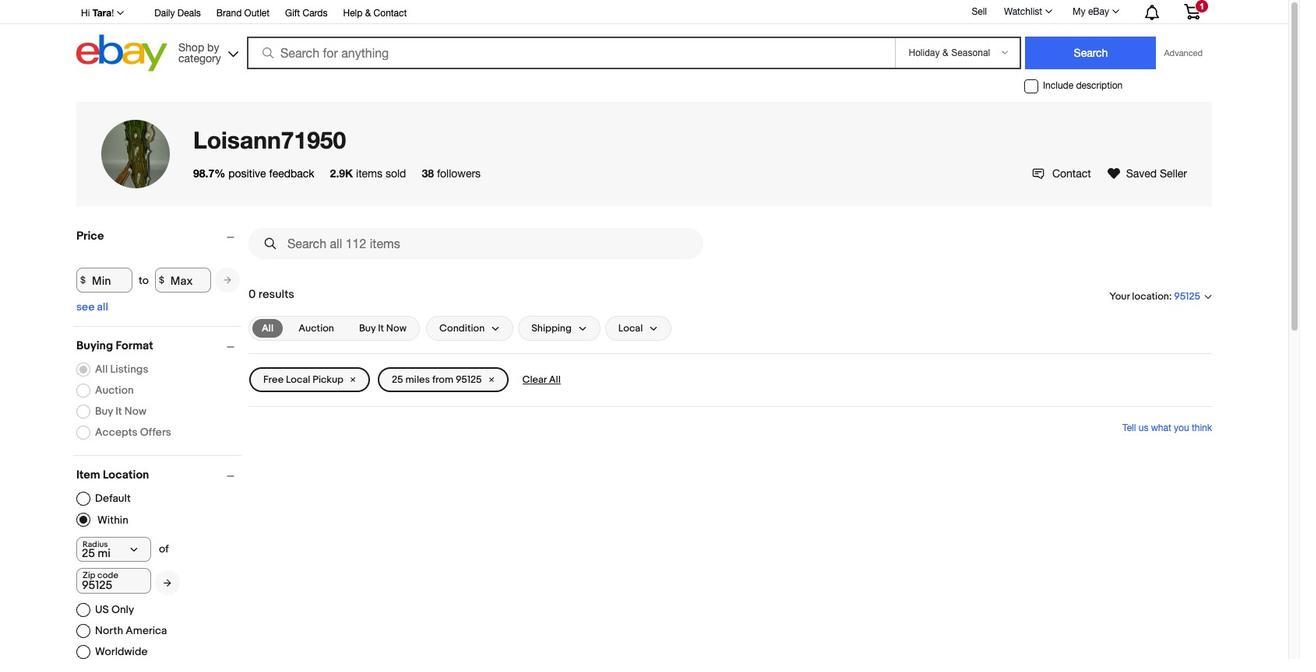 Task type: describe. For each thing, give the bounding box(es) containing it.
loisann71950
[[193, 126, 346, 154]]

my ebay
[[1073, 6, 1109, 17]]

buy inside '0 results' main content
[[359, 323, 376, 335]]

by
[[207, 41, 219, 53]]

include
[[1043, 80, 1074, 91]]

gift cards link
[[285, 5, 328, 23]]

shop
[[178, 41, 204, 53]]

see all
[[76, 301, 108, 314]]

price
[[76, 229, 104, 244]]

accepts
[[95, 426, 138, 439]]

tara
[[92, 7, 112, 19]]

gift
[[285, 8, 300, 19]]

apply within filter image
[[164, 578, 171, 589]]

1 vertical spatial it
[[115, 405, 122, 418]]

auction inside '0 results' main content
[[299, 323, 334, 335]]

all for all
[[262, 323, 274, 335]]

watchlist
[[1004, 6, 1042, 17]]

deals
[[177, 8, 201, 19]]

price button
[[76, 229, 242, 244]]

$ for maximum value in $ text box
[[159, 275, 164, 286]]

to
[[139, 274, 149, 287]]

format
[[116, 339, 153, 354]]

:
[[1169, 290, 1172, 303]]

saved seller button
[[1107, 166, 1187, 182]]

description
[[1076, 80, 1123, 91]]

shipping button
[[518, 316, 601, 341]]

free local pickup
[[263, 374, 344, 386]]

auction link
[[289, 319, 344, 338]]

cards
[[303, 8, 328, 19]]

tell
[[1123, 423, 1136, 434]]

location
[[103, 468, 149, 483]]

buy it now link
[[350, 319, 416, 338]]

item
[[76, 468, 100, 483]]

hi
[[81, 8, 90, 19]]

north
[[95, 625, 123, 638]]

shop by category banner
[[72, 0, 1212, 76]]

brand outlet link
[[216, 5, 270, 23]]

1 link
[[1175, 0, 1210, 23]]

sold
[[386, 167, 406, 180]]

help & contact
[[343, 8, 407, 19]]

loisann71950 link
[[193, 126, 346, 154]]

all for all listings
[[95, 363, 108, 376]]

free local pickup link
[[249, 368, 370, 393]]

tell us what you think link
[[1123, 423, 1212, 434]]

include description
[[1043, 80, 1123, 91]]

daily deals link
[[154, 5, 201, 23]]

location
[[1132, 290, 1169, 303]]

seller
[[1160, 167, 1187, 180]]

clear
[[522, 374, 547, 386]]

contact link
[[1032, 167, 1091, 180]]

my
[[1073, 6, 1086, 17]]

all link
[[252, 319, 283, 338]]

item location button
[[76, 468, 242, 483]]

local button
[[605, 316, 672, 341]]

tell us what you think
[[1123, 423, 1212, 434]]

think
[[1192, 423, 1212, 434]]

1 vertical spatial now
[[124, 405, 147, 418]]

buying format
[[76, 339, 153, 354]]

within
[[97, 514, 128, 527]]

gift cards
[[285, 8, 328, 19]]

us only
[[95, 604, 134, 617]]

accepts offers
[[95, 426, 171, 439]]

Search all 112 items field
[[249, 228, 703, 259]]

north america link
[[76, 625, 167, 639]]

shop by category
[[178, 41, 221, 64]]

see
[[76, 301, 95, 314]]

north america
[[95, 625, 167, 638]]

95125 for 25 miles from 95125
[[456, 374, 482, 386]]

brand
[[216, 8, 242, 19]]



Task type: vqa. For each thing, say whether or not it's contained in the screenshot.
leftmost Buy It Now
yes



Task type: locate. For each thing, give the bounding box(es) containing it.
it inside '0 results' main content
[[378, 323, 384, 335]]

worldwide
[[95, 646, 148, 659]]

saved seller
[[1126, 167, 1187, 180]]

Maximum Value in $ text field
[[155, 268, 211, 293]]

you
[[1174, 423, 1189, 434]]

0 horizontal spatial contact
[[374, 8, 407, 19]]

0 horizontal spatial it
[[115, 405, 122, 418]]

0 horizontal spatial buy it now
[[95, 405, 147, 418]]

0 results main content
[[249, 222, 1212, 462]]

2.9k
[[330, 167, 353, 180]]

offers
[[140, 426, 171, 439]]

now up accepts offers
[[124, 405, 147, 418]]

1
[[1200, 2, 1204, 11]]

1 horizontal spatial buy
[[359, 323, 376, 335]]

contact left saved
[[1052, 167, 1091, 180]]

items
[[356, 167, 383, 180]]

38
[[422, 167, 434, 180]]

1 vertical spatial buy it now
[[95, 405, 147, 418]]

2.9k items sold
[[330, 167, 406, 180]]

free
[[263, 374, 284, 386]]

1 vertical spatial 95125
[[456, 374, 482, 386]]

local right shipping dropdown button
[[618, 323, 643, 335]]

condition
[[439, 323, 485, 335]]

feedback
[[269, 167, 314, 180]]

!
[[112, 8, 114, 19]]

positive
[[228, 167, 266, 180]]

95125
[[1174, 291, 1201, 303], [456, 374, 482, 386]]

daily deals
[[154, 8, 201, 19]]

Search for anything text field
[[249, 38, 892, 68]]

us
[[1139, 423, 1149, 434]]

contact inside help & contact link
[[374, 8, 407, 19]]

help & contact link
[[343, 5, 407, 23]]

None submit
[[1026, 37, 1156, 69]]

0
[[249, 287, 256, 302]]

account navigation
[[72, 0, 1212, 24]]

0 vertical spatial now
[[386, 323, 407, 335]]

98.7%
[[193, 167, 225, 180]]

1 horizontal spatial contact
[[1052, 167, 1091, 180]]

95125 right :
[[1174, 291, 1201, 303]]

95125 inside your location : 95125
[[1174, 291, 1201, 303]]

1 horizontal spatial auction
[[299, 323, 334, 335]]

1 horizontal spatial all
[[262, 323, 274, 335]]

$ up 'see'
[[80, 275, 86, 286]]

2 horizontal spatial all
[[549, 374, 561, 386]]

0 horizontal spatial buy
[[95, 405, 113, 418]]

1 horizontal spatial it
[[378, 323, 384, 335]]

1 vertical spatial auction
[[95, 384, 134, 397]]

2 $ from the left
[[159, 275, 164, 286]]

1 horizontal spatial $
[[159, 275, 164, 286]]

buy it now up the 25
[[359, 323, 407, 335]]

your
[[1109, 290, 1130, 303]]

america
[[126, 625, 167, 638]]

followers
[[437, 167, 481, 180]]

local right free
[[286, 374, 310, 386]]

all listings
[[95, 363, 148, 376]]

1 vertical spatial buy
[[95, 405, 113, 418]]

of
[[159, 543, 169, 556]]

my ebay link
[[1064, 2, 1127, 21]]

0 results
[[249, 287, 294, 302]]

0 vertical spatial 95125
[[1174, 291, 1201, 303]]

worldwide link
[[76, 646, 148, 660]]

all
[[97, 301, 108, 314]]

1 horizontal spatial local
[[618, 323, 643, 335]]

0 vertical spatial local
[[618, 323, 643, 335]]

None text field
[[76, 569, 151, 594]]

advanced
[[1164, 48, 1203, 58]]

watchlist link
[[996, 2, 1060, 21]]

0 vertical spatial it
[[378, 323, 384, 335]]

0 vertical spatial auction
[[299, 323, 334, 335]]

clear all link
[[516, 368, 567, 393]]

98.7% positive feedback
[[193, 167, 314, 180]]

sell
[[972, 6, 987, 17]]

0 vertical spatial contact
[[374, 8, 407, 19]]

1 $ from the left
[[80, 275, 86, 286]]

Minimum Value in $ text field
[[76, 268, 132, 293]]

saved
[[1126, 167, 1157, 180]]

contact
[[374, 8, 407, 19], [1052, 167, 1091, 180]]

buy right auction link
[[359, 323, 376, 335]]

buy it now inside '0 results' main content
[[359, 323, 407, 335]]

0 vertical spatial buy it now
[[359, 323, 407, 335]]

auction
[[299, 323, 334, 335], [95, 384, 134, 397]]

your location : 95125
[[1109, 290, 1201, 303]]

clear all
[[522, 374, 561, 386]]

it up accepts at the bottom of page
[[115, 405, 122, 418]]

&
[[365, 8, 371, 19]]

shop by category button
[[171, 35, 242, 68]]

All selected text field
[[262, 322, 274, 336]]

1 vertical spatial contact
[[1052, 167, 1091, 180]]

category
[[178, 52, 221, 64]]

condition button
[[426, 316, 514, 341]]

auction right all "link"
[[299, 323, 334, 335]]

buy it now
[[359, 323, 407, 335], [95, 405, 147, 418]]

0 horizontal spatial auction
[[95, 384, 134, 397]]

default link
[[76, 492, 131, 506]]

buy
[[359, 323, 376, 335], [95, 405, 113, 418]]

95125 for your location : 95125
[[1174, 291, 1201, 303]]

all inside "link"
[[262, 323, 274, 335]]

daily
[[154, 8, 175, 19]]

1 horizontal spatial buy it now
[[359, 323, 407, 335]]

none submit inside shop by category banner
[[1026, 37, 1156, 69]]

$ for the minimum value in $ text box
[[80, 275, 86, 286]]

shipping
[[531, 323, 572, 335]]

$ right to
[[159, 275, 164, 286]]

sell link
[[965, 6, 994, 17]]

$
[[80, 275, 86, 286], [159, 275, 164, 286]]

0 horizontal spatial all
[[95, 363, 108, 376]]

pickup
[[313, 374, 344, 386]]

us only link
[[76, 604, 134, 618]]

buy up accepts at the bottom of page
[[95, 405, 113, 418]]

hi tara !
[[81, 7, 114, 19]]

contact right &
[[374, 8, 407, 19]]

item location
[[76, 468, 149, 483]]

ebay
[[1088, 6, 1109, 17]]

local
[[618, 323, 643, 335], [286, 374, 310, 386]]

local inside dropdown button
[[618, 323, 643, 335]]

25 miles from 95125 link
[[378, 368, 508, 393]]

1 horizontal spatial 95125
[[1174, 291, 1201, 303]]

95125 right from
[[456, 374, 482, 386]]

25
[[392, 374, 403, 386]]

0 horizontal spatial $
[[80, 275, 86, 286]]

all inside 'link'
[[549, 374, 561, 386]]

buy it now up accepts at the bottom of page
[[95, 405, 147, 418]]

all right clear
[[549, 374, 561, 386]]

only
[[111, 604, 134, 617]]

listings
[[110, 363, 148, 376]]

us
[[95, 604, 109, 617]]

0 horizontal spatial 95125
[[456, 374, 482, 386]]

outlet
[[244, 8, 270, 19]]

auction down all listings
[[95, 384, 134, 397]]

it right auction link
[[378, 323, 384, 335]]

0 horizontal spatial local
[[286, 374, 310, 386]]

all down 0 results on the left of the page
[[262, 323, 274, 335]]

all down "buying"
[[95, 363, 108, 376]]

advanced link
[[1156, 37, 1211, 69]]

all
[[262, 323, 274, 335], [95, 363, 108, 376], [549, 374, 561, 386]]

loisann71950 image
[[101, 120, 170, 189]]

now up the 25
[[386, 323, 407, 335]]

see all button
[[76, 301, 108, 314]]

0 vertical spatial buy
[[359, 323, 376, 335]]

help
[[343, 8, 363, 19]]

what
[[1151, 423, 1171, 434]]

1 vertical spatial local
[[286, 374, 310, 386]]

now inside '0 results' main content
[[386, 323, 407, 335]]

25 miles from 95125
[[392, 374, 482, 386]]

default
[[95, 492, 131, 506]]

1 horizontal spatial now
[[386, 323, 407, 335]]

brand outlet
[[216, 8, 270, 19]]

0 horizontal spatial now
[[124, 405, 147, 418]]



